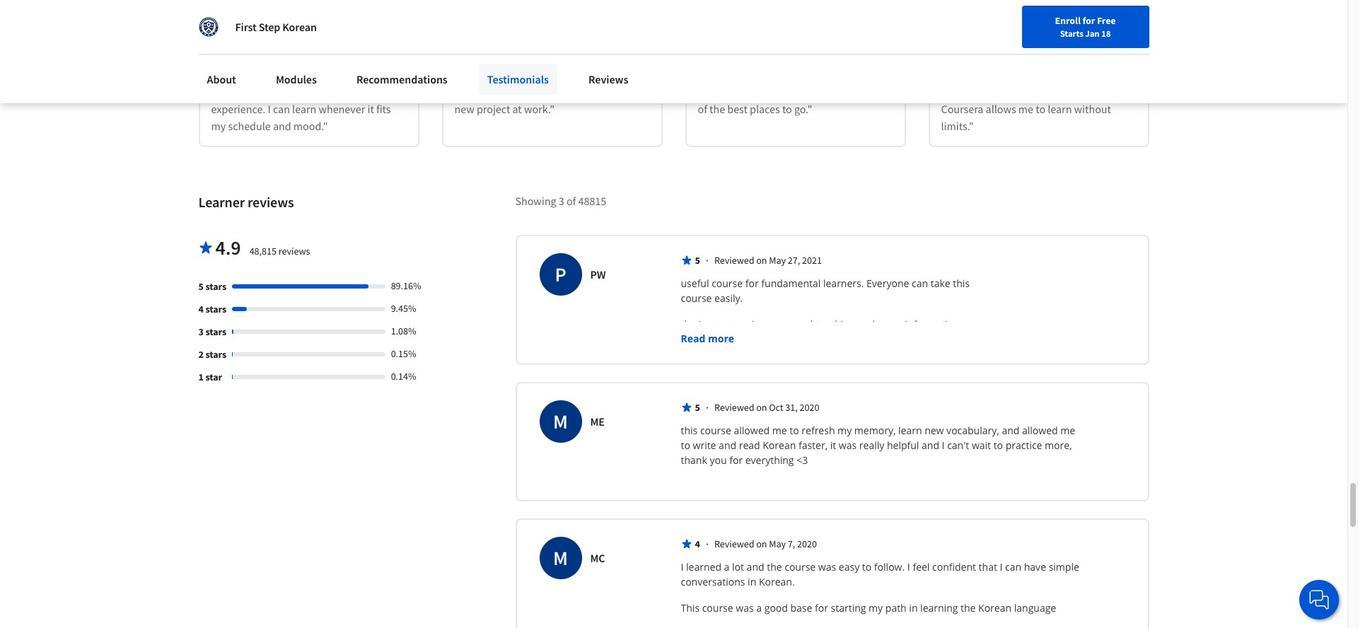 Task type: describe. For each thing, give the bounding box(es) containing it.
and inside i learned a lot and the course was easy to follow. i feel confident that i can have simple conversations in korean.
[[747, 560, 764, 573]]

31,
[[786, 401, 798, 414]]

and left mood."
[[273, 119, 291, 133]]

topics
[[816, 68, 845, 82]]

at for courses
[[340, 68, 349, 82]]

it inside "to be able to take courses at my own pace and rhythm has been an amazing experience. i can learn whenever it fits my schedule and mood."
[[367, 102, 374, 116]]

pw
[[590, 267, 606, 281]]

have
[[1024, 560, 1046, 573]]

0 vertical spatial 2021
[[820, 39, 842, 53]]

from
[[498, 85, 521, 99]]

about
[[1032, 68, 1060, 82]]

1
[[198, 370, 204, 383]]

showing 3 of 48815
[[515, 194, 607, 208]]

been
[[312, 85, 336, 99]]

i inside the this course allowed me to refresh my memory, learn new vocabulary, and allowed me to write and read korean faster, it was really helpful and i can't wait to practice more, thank you for everything <3
[[942, 438, 945, 452]]

"learning isn't just about being better at your job: it's so much more than that. coursera allows me to learn without limits."
[[941, 68, 1131, 133]]

and inside "i directly applied the concepts and skills i learned from my courses to an exciting new project at work."
[[603, 68, 621, 82]]

2 allowed from the left
[[1022, 423, 1058, 437]]

courses inside "to be able to take courses at my own pace and rhythm has been an amazing experience. i can learn whenever it fits my schedule and mood."
[[301, 68, 337, 82]]

first
[[235, 20, 257, 34]]

4 for 4
[[695, 537, 700, 550]]

7,
[[788, 537, 795, 550]]

5 for p
[[695, 254, 700, 266]]

0.14%
[[391, 370, 416, 382]]

p
[[555, 261, 566, 287]]

learner since 2020
[[511, 39, 599, 53]]

be
[[230, 68, 242, 82]]

to up thank
[[681, 438, 690, 452]]

that inside i learned a lot and the course was easy to follow. i feel confident that i can have simple conversations in korean.
[[979, 560, 997, 573]]

it inside the this course allowed me to refresh my memory, learn new vocabulary, and allowed me to write and read korean faster, it was really helpful and i can't wait to practice more, thank you for everything <3
[[830, 438, 836, 452]]

reviews link
[[580, 64, 637, 95]]

recommendations link
[[348, 64, 456, 95]]

1 vertical spatial 2021
[[802, 254, 822, 266]]

can inside "to be able to take courses at my own pace and rhythm has been an amazing experience. i can learn whenever it fits my schedule and mood."
[[273, 102, 290, 116]]

course for this
[[700, 423, 731, 437]]

27,
[[788, 254, 800, 266]]

stars for 5 stars
[[206, 280, 226, 293]]

chat with us image
[[1308, 589, 1331, 611]]

find
[[955, 16, 973, 29]]

own
[[368, 68, 389, 82]]

reviewed for me
[[714, 401, 755, 414]]

more inside "learning isn't just about being better at your job: it's so much more than that. coursera allows me to learn without limits."
[[1044, 85, 1069, 99]]

89.16%
[[391, 279, 421, 292]]

and inside the instructor gives me good teaching and more information. i can basically talk to korean after finished the class.
[[857, 317, 875, 331]]

i learned a lot and the course was easy to follow. i feel confident that i can have simple conversations in korean.
[[681, 560, 1082, 588]]

korean right step
[[283, 20, 317, 34]]

finished
[[838, 347, 875, 361]]

much
[[1015, 85, 1042, 99]]

i inside "i directly applied the concepts and skills i learned from my courses to an exciting new project at work."
[[455, 85, 458, 99]]

fits
[[376, 102, 391, 116]]

better
[[1091, 68, 1120, 82]]

to inside "i directly applied the concepts and skills i learned from my courses to an exciting new project at work."
[[578, 85, 588, 99]]

1.08%
[[391, 324, 416, 337]]

take inside "to be able to take courses at my own pace and rhythm has been an amazing experience. i can learn whenever it fits my schedule and mood."
[[279, 68, 299, 82]]

felipe
[[268, 22, 297, 37]]

more,
[[1045, 438, 1072, 452]]

reviewed on may 27, 2021
[[714, 254, 822, 266]]

my left path
[[869, 601, 883, 615]]

and right helpful
[[922, 438, 940, 452]]

to inside i learned a lot and the course was easy to follow. i feel confident that i can have simple conversations in korean.
[[862, 560, 872, 573]]

take inside useful course for fundamental learners. everyone can take this course easily.
[[931, 276, 951, 290]]

applied
[[502, 68, 538, 82]]

courses inside "when i need courses on topics that my university doesn't offer, coursera is one of the best places to go."
[[763, 68, 799, 82]]

an inside "i directly applied the concepts and skills i learned from my courses to an exciting new project at work."
[[590, 85, 602, 99]]

my down experience.
[[211, 119, 226, 133]]

this
[[681, 601, 700, 615]]

allows
[[986, 102, 1016, 116]]

stars for 2 stars
[[206, 348, 226, 361]]

easy
[[839, 560, 860, 573]]

english button
[[1051, 0, 1136, 46]]

basically
[[705, 347, 744, 361]]

new
[[996, 16, 1015, 29]]

write
[[693, 438, 716, 452]]

being
[[1062, 68, 1089, 82]]

at for better
[[1122, 68, 1131, 82]]

on for pw
[[756, 254, 767, 266]]

reviews for learner reviews
[[248, 193, 294, 211]]

for right base
[[815, 601, 828, 615]]

may for p
[[769, 254, 786, 266]]

"to
[[211, 68, 227, 82]]

memory,
[[855, 423, 896, 437]]

"to be able to take courses at my own pace and rhythm has been an amazing experience. i can learn whenever it fits my schedule and mood."
[[211, 68, 393, 133]]

this course was a good base for starting my path in learning the korean language
[[681, 601, 1056, 615]]

korean left language on the right of the page
[[979, 601, 1012, 615]]

to down 31,
[[790, 423, 799, 437]]

career
[[1017, 16, 1044, 29]]

whenever
[[319, 102, 365, 116]]

9.45%
[[391, 302, 416, 315]]

i left feel
[[908, 560, 910, 573]]

can inside the instructor gives me good teaching and more information. i can basically talk to korean after finished the class.
[[686, 347, 703, 361]]

2020 for me
[[800, 401, 820, 414]]

2020 for mc
[[797, 537, 817, 550]]

base
[[791, 601, 812, 615]]

since for "when i need courses on topics that my university doesn't offer, coursera is one of the best places to go."
[[793, 39, 817, 53]]

learner for learner since 2020
[[511, 39, 547, 53]]

can't
[[947, 438, 969, 452]]

about link
[[198, 64, 245, 95]]

i up conversations
[[681, 560, 684, 573]]

stars for 4 stars
[[206, 303, 226, 315]]

rhythm
[[256, 85, 291, 99]]

<3
[[797, 453, 808, 467]]

testimonials
[[487, 72, 549, 86]]

my left own
[[351, 68, 366, 82]]

teaching
[[816, 317, 855, 331]]

me inside the instructor gives me good teaching and more information. i can basically talk to korean after finished the class.
[[772, 317, 787, 331]]

korean.
[[759, 575, 795, 588]]

everything
[[745, 453, 794, 467]]

18
[[1102, 28, 1111, 39]]

so
[[1002, 85, 1012, 99]]

information.
[[905, 317, 962, 331]]

learning
[[921, 601, 958, 615]]

concepts
[[558, 68, 601, 82]]

me inside "learning isn't just about being better at your job: it's so much more than that. coursera allows me to learn without limits."
[[1019, 102, 1034, 116]]

2
[[198, 348, 204, 361]]

go."
[[794, 102, 813, 116]]

to inside the instructor gives me good teaching and more information. i can basically talk to korean after finished the class.
[[766, 347, 776, 361]]

enroll
[[1055, 14, 1081, 27]]

my inside the this course allowed me to refresh my memory, learn new vocabulary, and allowed me to write and read korean faster, it was really helpful and i can't wait to practice more, thank you for everything <3
[[838, 423, 852, 437]]

read more button
[[681, 331, 734, 346]]

may for m
[[769, 537, 786, 550]]

learned inside "i directly applied the concepts and skills i learned from my courses to an exciting new project at work."
[[460, 85, 496, 99]]

learned inside i learned a lot and the course was easy to follow. i feel confident that i can have simple conversations in korean.
[[686, 560, 722, 573]]

1 star
[[198, 370, 222, 383]]

new inside the this course allowed me to refresh my memory, learn new vocabulary, and allowed me to write and read korean faster, it was really helpful and i can't wait to practice more, thank you for everything <3
[[925, 423, 944, 437]]

"learning
[[941, 68, 987, 82]]

find your new career link
[[948, 14, 1051, 32]]

i left have
[[1000, 560, 1003, 573]]

since inside felipe m. learner since 2018
[[306, 39, 330, 53]]

modules link
[[267, 64, 325, 95]]

everyone
[[867, 276, 909, 290]]

i inside "to be able to take courses at my own pace and rhythm has been an amazing experience. i can learn whenever it fits my schedule and mood."
[[268, 102, 271, 116]]

useful course for fundamental learners. everyone can take this course easily.
[[681, 276, 973, 305]]

refresh
[[802, 423, 835, 437]]

4 for 4 stars
[[198, 303, 204, 315]]

of inside "when i need courses on topics that my university doesn't offer, coursera is one of the best places to go."
[[698, 102, 707, 116]]

2018
[[333, 39, 355, 53]]

reviews
[[589, 72, 629, 86]]

helpful
[[887, 438, 919, 452]]

the up read
[[681, 317, 696, 331]]

without
[[1074, 102, 1111, 116]]

korean inside the instructor gives me good teaching and more information. i can basically talk to korean after finished the class.
[[778, 347, 811, 361]]

new inside "i directly applied the concepts and skills i learned from my courses to an exciting new project at work."
[[455, 102, 475, 116]]

testimonials link
[[479, 64, 557, 95]]

m.
[[299, 22, 310, 37]]

instructor
[[699, 317, 744, 331]]

courses inside "i directly applied the concepts and skills i learned from my courses to an exciting new project at work."
[[540, 85, 576, 99]]

you
[[710, 453, 727, 467]]

than
[[1071, 85, 1093, 99]]

0 vertical spatial 3
[[559, 194, 564, 208]]

offer,
[[785, 85, 809, 99]]



Task type: vqa. For each thing, say whether or not it's contained in the screenshot.
'never' on the top of page
no



Task type: locate. For each thing, give the bounding box(es) containing it.
fundamental
[[761, 276, 821, 290]]

mc
[[590, 551, 605, 565]]

0 vertical spatial of
[[698, 102, 707, 116]]

oct
[[769, 401, 784, 414]]

0 vertical spatial in
[[748, 575, 756, 588]]

the inside i learned a lot and the course was easy to follow. i feel confident that i can have simple conversations in korean.
[[767, 560, 782, 573]]

starts
[[1060, 28, 1084, 39]]

m for me
[[553, 409, 568, 434]]

may left the "7,"
[[769, 537, 786, 550]]

48,815
[[249, 245, 277, 257]]

1 horizontal spatial of
[[698, 102, 707, 116]]

reviews right 48,815
[[279, 245, 310, 257]]

my right refresh
[[838, 423, 852, 437]]

1 vertical spatial your
[[941, 85, 963, 99]]

2020
[[576, 39, 599, 53], [800, 401, 820, 414], [797, 537, 817, 550]]

need
[[737, 68, 761, 82]]

learn inside "to be able to take courses at my own pace and rhythm has been an amazing experience. i can learn whenever it fits my schedule and mood."
[[292, 102, 316, 116]]

2 horizontal spatial courses
[[763, 68, 799, 82]]

1 vertical spatial more
[[878, 317, 903, 331]]

2021 right 27,
[[802, 254, 822, 266]]

2 stars
[[198, 348, 226, 361]]

4
[[198, 303, 204, 315], [695, 537, 700, 550]]

to down "much" on the right top of page
[[1036, 102, 1046, 116]]

2021 up topics
[[820, 39, 842, 53]]

vocabulary,
[[947, 423, 1000, 437]]

0 horizontal spatial good
[[765, 601, 788, 615]]

2 horizontal spatial at
[[1122, 68, 1131, 82]]

1 horizontal spatial was
[[818, 560, 836, 573]]

1 vertical spatial a
[[757, 601, 762, 615]]

2020 right the "7,"
[[797, 537, 817, 550]]

2 vertical spatial 2020
[[797, 537, 817, 550]]

in inside i learned a lot and the course was easy to follow. i feel confident that i can have simple conversations in korean.
[[748, 575, 756, 588]]

1 vertical spatial take
[[931, 276, 951, 290]]

3 stars
[[198, 325, 226, 338]]

for inside enroll for free starts jan 18
[[1083, 14, 1095, 27]]

my inside "i directly applied the concepts and skills i learned from my courses to an exciting new project at work."
[[523, 85, 538, 99]]

to inside "learning isn't just about being better at your job: it's so much more than that. coursera allows me to learn without limits."
[[1036, 102, 1046, 116]]

course for useful
[[712, 276, 743, 290]]

1 horizontal spatial coursera
[[941, 102, 984, 116]]

5 up 4 stars
[[198, 280, 204, 293]]

course down conversations
[[702, 601, 733, 615]]

isn't
[[990, 68, 1010, 82]]

1 vertical spatial reviewed
[[714, 401, 755, 414]]

to inside "when i need courses on topics that my university doesn't offer, coursera is one of the best places to go."
[[782, 102, 792, 116]]

allowed
[[734, 423, 770, 437], [1022, 423, 1058, 437]]

1 stars from the top
[[206, 280, 226, 293]]

1 horizontal spatial more
[[878, 317, 903, 331]]

5 up useful
[[695, 254, 700, 266]]

since
[[306, 39, 330, 53], [550, 39, 574, 53], [793, 39, 817, 53]]

1 vertical spatial of
[[567, 194, 576, 208]]

the instructor gives me good teaching and more information. i can basically talk to korean after finished the class.
[[681, 317, 962, 361]]

a down korean.
[[757, 601, 762, 615]]

0 vertical spatial 2020
[[576, 39, 599, 53]]

in left korean.
[[748, 575, 756, 588]]

0 vertical spatial that
[[847, 68, 867, 82]]

"when i need courses on topics that my university doesn't offer, coursera is one of the best places to go."
[[698, 68, 883, 116]]

3 since from the left
[[793, 39, 817, 53]]

and right the lot
[[747, 560, 764, 573]]

5 up write
[[695, 401, 700, 414]]

1 horizontal spatial it
[[830, 438, 836, 452]]

reviewed on may 7, 2020
[[714, 537, 817, 550]]

and right teaching
[[857, 317, 875, 331]]

0 vertical spatial 4
[[198, 303, 204, 315]]

my inside "when i need courses on topics that my university doesn't offer, coursera is one of the best places to go."
[[869, 68, 883, 82]]

0 horizontal spatial allowed
[[734, 423, 770, 437]]

follow.
[[874, 560, 905, 573]]

learn for more
[[1048, 102, 1072, 116]]

4 stars
[[198, 303, 226, 315]]

1 horizontal spatial since
[[550, 39, 574, 53]]

may
[[769, 254, 786, 266], [769, 537, 786, 550]]

i down "i
[[455, 85, 458, 99]]

can inside useful course for fundamental learners. everyone can take this course easily.
[[912, 276, 928, 290]]

was left really
[[839, 438, 857, 452]]

0 vertical spatial coursera
[[811, 85, 853, 99]]

course down the "7,"
[[785, 560, 816, 573]]

1 allowed from the left
[[734, 423, 770, 437]]

since up topics
[[793, 39, 817, 53]]

your inside "learning isn't just about being better at your job: it's so much more than that. coursera allows me to learn without limits."
[[941, 85, 963, 99]]

0 horizontal spatial 3
[[198, 325, 204, 338]]

step
[[259, 20, 280, 34]]

3
[[559, 194, 564, 208], [198, 325, 204, 338]]

since for "i directly applied the concepts and skills i learned from my courses to an exciting new project at work."
[[550, 39, 574, 53]]

korean inside the this course allowed me to refresh my memory, learn new vocabulary, and allowed me to write and read korean faster, it was really helpful and i can't wait to practice more, thank you for everything <3
[[763, 438, 796, 452]]

on for me
[[756, 401, 767, 414]]

0 horizontal spatial new
[[455, 102, 475, 116]]

2 vertical spatial more
[[708, 332, 734, 345]]

coursera inside "learning isn't just about being better at your job: it's so much more than that. coursera allows me to learn without limits."
[[941, 102, 984, 116]]

0 horizontal spatial 4
[[198, 303, 204, 315]]

course down useful
[[681, 291, 712, 305]]

0 vertical spatial reviewed
[[714, 254, 755, 266]]

able
[[244, 68, 264, 82]]

m left "mc"
[[553, 545, 568, 571]]

48815
[[578, 194, 607, 208]]

course up write
[[700, 423, 731, 437]]

1 horizontal spatial courses
[[540, 85, 576, 99]]

limits."
[[941, 119, 974, 133]]

1 horizontal spatial 3
[[559, 194, 564, 208]]

course up easily. in the top right of the page
[[712, 276, 743, 290]]

new left 'project' at the top of the page
[[455, 102, 475, 116]]

2 m from the top
[[553, 545, 568, 571]]

1 horizontal spatial at
[[513, 102, 522, 116]]

0 horizontal spatial in
[[748, 575, 756, 588]]

the inside "i directly applied the concepts and skills i learned from my courses to an exciting new project at work."
[[541, 68, 556, 82]]

1 vertical spatial may
[[769, 537, 786, 550]]

on left 27,
[[756, 254, 767, 266]]

good left teaching
[[789, 317, 813, 331]]

2 vertical spatial reviewed
[[714, 537, 755, 550]]

3 reviewed from the top
[[714, 537, 755, 550]]

0 horizontal spatial this
[[681, 423, 698, 437]]

1 horizontal spatial 4
[[695, 537, 700, 550]]

this inside the this course allowed me to refresh my memory, learn new vocabulary, and allowed me to write and read korean faster, it was really helpful and i can't wait to practice more, thank you for everything <3
[[681, 423, 698, 437]]

3 stars from the top
[[206, 325, 226, 338]]

learned down directly
[[460, 85, 496, 99]]

1 vertical spatial coursera
[[941, 102, 984, 116]]

0 vertical spatial may
[[769, 254, 786, 266]]

in right path
[[909, 601, 918, 615]]

me down oct
[[772, 423, 787, 437]]

can inside i learned a lot and the course was easy to follow. i feel confident that i can have simple conversations in korean.
[[1005, 560, 1022, 573]]

me up more,
[[1061, 423, 1075, 437]]

this inside useful course for fundamental learners. everyone can take this course easily.
[[953, 276, 970, 290]]

coursera up limits."
[[941, 102, 984, 116]]

0 horizontal spatial take
[[279, 68, 299, 82]]

1 vertical spatial 4
[[695, 537, 700, 550]]

korean up everything at the bottom right of the page
[[763, 438, 796, 452]]

0 horizontal spatial of
[[567, 194, 576, 208]]

"when
[[698, 68, 730, 82]]

this
[[953, 276, 970, 290], [681, 423, 698, 437]]

0 horizontal spatial an
[[338, 85, 350, 99]]

yonsei university image
[[198, 17, 218, 37]]

0 vertical spatial m
[[553, 409, 568, 434]]

1 vertical spatial reviews
[[279, 245, 310, 257]]

learn up helpful
[[899, 423, 922, 437]]

was
[[839, 438, 857, 452], [818, 560, 836, 573], [736, 601, 754, 615]]

and
[[603, 68, 621, 82], [236, 85, 254, 99], [273, 119, 291, 133], [857, 317, 875, 331], [1002, 423, 1020, 437], [719, 438, 737, 452], [922, 438, 940, 452], [747, 560, 764, 573]]

1 vertical spatial learned
[[686, 560, 722, 573]]

your
[[975, 16, 994, 29], [941, 85, 963, 99]]

and up you
[[719, 438, 737, 452]]

5 for m
[[695, 401, 700, 414]]

1 horizontal spatial in
[[909, 601, 918, 615]]

at down from
[[513, 102, 522, 116]]

course inside the this course allowed me to refresh my memory, learn new vocabulary, and allowed me to write and read korean faster, it was really helpful and i can't wait to practice more, thank you for everything <3
[[700, 423, 731, 437]]

1 vertical spatial good
[[765, 601, 788, 615]]

project
[[477, 102, 510, 116]]

1 horizontal spatial your
[[975, 16, 994, 29]]

to
[[267, 68, 276, 82], [578, 85, 588, 99], [782, 102, 792, 116], [1036, 102, 1046, 116], [766, 347, 776, 361], [790, 423, 799, 437], [681, 438, 690, 452], [994, 438, 1003, 452], [862, 560, 872, 573]]

reviewed up read
[[714, 401, 755, 414]]

korean left after
[[778, 347, 811, 361]]

english
[[1076, 16, 1111, 30]]

learner up applied
[[511, 39, 547, 53]]

just
[[1012, 68, 1030, 82]]

it right faster,
[[830, 438, 836, 452]]

on inside "when i need courses on topics that my university doesn't offer, coursera is one of the best places to go."
[[802, 68, 814, 82]]

learn inside "learning isn't just about being better at your job: it's so much more than that. coursera allows me to learn without limits."
[[1048, 102, 1072, 116]]

allowed up read
[[734, 423, 770, 437]]

learner up need
[[755, 39, 791, 53]]

1 an from the left
[[338, 85, 350, 99]]

reviewed for pw
[[714, 254, 755, 266]]

1 horizontal spatial learn
[[899, 423, 922, 437]]

on for mc
[[756, 537, 767, 550]]

was down conversations
[[736, 601, 754, 615]]

2 stars from the top
[[206, 303, 226, 315]]

m for mc
[[553, 545, 568, 571]]

courses up work."
[[540, 85, 576, 99]]

m
[[553, 409, 568, 434], [553, 545, 568, 571]]

confident
[[932, 560, 976, 573]]

to right 'talk'
[[766, 347, 776, 361]]

has
[[293, 85, 310, 99]]

0 horizontal spatial learn
[[292, 102, 316, 116]]

to up rhythm
[[267, 68, 276, 82]]

my up work."
[[523, 85, 538, 99]]

0 horizontal spatial coursera
[[811, 85, 853, 99]]

course for this
[[702, 601, 733, 615]]

2 vertical spatial 5
[[695, 401, 700, 414]]

your down the "learning
[[941, 85, 963, 99]]

that inside "when i need courses on topics that my university doesn't offer, coursera is one of the best places to go."
[[847, 68, 867, 82]]

of left 48815
[[567, 194, 576, 208]]

1 vertical spatial 3
[[198, 325, 204, 338]]

wait
[[972, 438, 991, 452]]

courses
[[301, 68, 337, 82], [763, 68, 799, 82], [540, 85, 576, 99]]

at inside "to be able to take courses at my own pace and rhythm has been an amazing experience. i can learn whenever it fits my schedule and mood."
[[340, 68, 349, 82]]

reviewed up easily. in the top right of the page
[[714, 254, 755, 266]]

on left oct
[[756, 401, 767, 414]]

at inside "learning isn't just about being better at your job: it's so much more than that. coursera allows me to learn without limits."
[[1122, 68, 1131, 82]]

work."
[[524, 102, 555, 116]]

2 may from the top
[[769, 537, 786, 550]]

at down 2018
[[340, 68, 349, 82]]

for inside the this course allowed me to refresh my memory, learn new vocabulary, and allowed me to write and read korean faster, it was really helpful and i can't wait to practice more, thank you for everything <3
[[730, 453, 743, 467]]

was inside i learned a lot and the course was easy to follow. i feel confident that i can have simple conversations in korean.
[[818, 560, 836, 573]]

more inside read more button
[[708, 332, 734, 345]]

reviewed for mc
[[714, 537, 755, 550]]

learn
[[292, 102, 316, 116], [1048, 102, 1072, 116], [899, 423, 922, 437]]

more down "about"
[[1044, 85, 1069, 99]]

2020 right 31,
[[800, 401, 820, 414]]

learn down has
[[292, 102, 316, 116]]

learn inside the this course allowed me to refresh my memory, learn new vocabulary, and allowed me to write and read korean faster, it was really helpful and i can't wait to practice more, thank you for everything <3
[[899, 423, 922, 437]]

learners.
[[823, 276, 864, 290]]

stars up 2 stars
[[206, 325, 226, 338]]

0 vertical spatial it
[[367, 102, 374, 116]]

i left need
[[732, 68, 735, 82]]

0 vertical spatial 5
[[695, 254, 700, 266]]

2020 up concepts
[[576, 39, 599, 53]]

good inside the instructor gives me good teaching and more information. i can basically talk to korean after finished the class.
[[789, 317, 813, 331]]

1 horizontal spatial new
[[925, 423, 944, 437]]

1 vertical spatial 2020
[[800, 401, 820, 414]]

a
[[724, 560, 730, 573], [757, 601, 762, 615]]

0 horizontal spatial that
[[847, 68, 867, 82]]

0 vertical spatial reviews
[[248, 193, 294, 211]]

1 since from the left
[[306, 39, 330, 53]]

None search field
[[202, 9, 541, 37]]

the up korean.
[[767, 560, 782, 573]]

0 horizontal spatial it
[[367, 102, 374, 116]]

1 horizontal spatial an
[[590, 85, 602, 99]]

0 horizontal spatial a
[[724, 560, 730, 573]]

that up is
[[847, 68, 867, 82]]

an up whenever
[[338, 85, 350, 99]]

0 vertical spatial this
[[953, 276, 970, 290]]

0 horizontal spatial more
[[708, 332, 734, 345]]

1 may from the top
[[769, 254, 786, 266]]

coursera inside "when i need courses on topics that my university doesn't offer, coursera is one of the best places to go."
[[811, 85, 853, 99]]

a.
[[1048, 31, 1058, 45]]

2021
[[820, 39, 842, 53], [802, 254, 822, 266]]

1 vertical spatial this
[[681, 423, 698, 437]]

5
[[695, 254, 700, 266], [198, 280, 204, 293], [695, 401, 700, 414]]

0 horizontal spatial learned
[[460, 85, 496, 99]]

since down m.
[[306, 39, 330, 53]]

coursera
[[811, 85, 853, 99], [941, 102, 984, 116]]

the left class.
[[878, 347, 893, 361]]

was inside the this course allowed me to refresh my memory, learn new vocabulary, and allowed me to write and read korean faster, it was really helpful and i can't wait to practice more, thank you for everything <3
[[839, 438, 857, 452]]

reviewed on oct 31, 2020
[[714, 401, 820, 414]]

4 up conversations
[[695, 537, 700, 550]]

learner inside felipe m. learner since 2018
[[268, 39, 304, 53]]

me
[[1019, 102, 1034, 116], [772, 317, 787, 331], [772, 423, 787, 437], [1061, 423, 1075, 437]]

1 vertical spatial that
[[979, 560, 997, 573]]

more inside the instructor gives me good teaching and more information. i can basically talk to korean after finished the class.
[[878, 317, 903, 331]]

the right learning
[[961, 601, 976, 615]]

0 horizontal spatial your
[[941, 85, 963, 99]]

coursera down topics
[[811, 85, 853, 99]]

0 vertical spatial more
[[1044, 85, 1069, 99]]

1 vertical spatial was
[[818, 560, 836, 573]]

path
[[886, 601, 907, 615]]

is
[[856, 85, 863, 99]]

the inside "when i need courses on topics that my university doesn't offer, coursera is one of the best places to go."
[[710, 102, 725, 116]]

and up experience.
[[236, 85, 254, 99]]

a inside i learned a lot and the course was easy to follow. i feel confident that i can have simple conversations in korean.
[[724, 560, 730, 573]]

2 reviewed from the top
[[714, 401, 755, 414]]

really
[[859, 438, 885, 452]]

chaitanya a.
[[998, 31, 1058, 45]]

since up concepts
[[550, 39, 574, 53]]

to right wait
[[994, 438, 1003, 452]]

i inside "when i need courses on topics that my university doesn't offer, coursera is one of the best places to go."
[[732, 68, 735, 82]]

faster,
[[799, 438, 828, 452]]

2 horizontal spatial more
[[1044, 85, 1069, 99]]

0 horizontal spatial at
[[340, 68, 349, 82]]

reviews for 48,815 reviews
[[279, 245, 310, 257]]

and up practice
[[1002, 423, 1020, 437]]

0 vertical spatial a
[[724, 560, 730, 573]]

48,815 reviews
[[249, 245, 310, 257]]

i inside the instructor gives me good teaching and more information. i can basically talk to korean after finished the class.
[[681, 347, 684, 361]]

recommendations
[[356, 72, 448, 86]]

can left have
[[1005, 560, 1022, 573]]

0 horizontal spatial courses
[[301, 68, 337, 82]]

good for teaching
[[789, 317, 813, 331]]

for down reviewed on may 27, 2021
[[746, 276, 759, 290]]

for inside useful course for fundamental learners. everyone can take this course easily.
[[746, 276, 759, 290]]

it's
[[985, 85, 999, 99]]

more down instructor
[[708, 332, 734, 345]]

2 since from the left
[[550, 39, 574, 53]]

2 horizontal spatial since
[[793, 39, 817, 53]]

my up one
[[869, 68, 883, 82]]

1 horizontal spatial allowed
[[1022, 423, 1058, 437]]

of
[[698, 102, 707, 116], [567, 194, 576, 208]]

1 horizontal spatial a
[[757, 601, 762, 615]]

learner for learner reviews
[[198, 193, 245, 211]]

1 horizontal spatial take
[[931, 276, 951, 290]]

i down rhythm
[[268, 102, 271, 116]]

1 vertical spatial m
[[553, 545, 568, 571]]

learn down than
[[1048, 102, 1072, 116]]

1 horizontal spatial good
[[789, 317, 813, 331]]

1 reviewed from the top
[[714, 254, 755, 266]]

course inside i learned a lot and the course was easy to follow. i feel confident that i can have simple conversations in korean.
[[785, 560, 816, 573]]

places
[[750, 102, 780, 116]]

a left the lot
[[724, 560, 730, 573]]

i left can't
[[942, 438, 945, 452]]

3 up 2
[[198, 325, 204, 338]]

0 horizontal spatial was
[[736, 601, 754, 615]]

1 horizontal spatial learned
[[686, 560, 722, 573]]

stars down the 5 stars
[[206, 303, 226, 315]]

2 horizontal spatial learn
[[1048, 102, 1072, 116]]

stars right 2
[[206, 348, 226, 361]]

stars for 3 stars
[[206, 325, 226, 338]]

an inside "to be able to take courses at my own pace and rhythm has been an amazing experience. i can learn whenever it fits my schedule and mood."
[[338, 85, 350, 99]]

0 vertical spatial take
[[279, 68, 299, 82]]

0 vertical spatial learned
[[460, 85, 496, 99]]

"i
[[455, 68, 462, 82]]

1 vertical spatial 5
[[198, 280, 204, 293]]

your right find
[[975, 16, 994, 29]]

amazing
[[352, 85, 393, 99]]

1 horizontal spatial this
[[953, 276, 970, 290]]

2 vertical spatial was
[[736, 601, 754, 615]]

2 an from the left
[[590, 85, 602, 99]]

directly
[[465, 68, 500, 82]]

to down concepts
[[578, 85, 588, 99]]

of down university
[[698, 102, 707, 116]]

1 vertical spatial it
[[830, 438, 836, 452]]

to inside "to be able to take courses at my own pace and rhythm has been an amazing experience. i can learn whenever it fits my schedule and mood."
[[267, 68, 276, 82]]

4 stars from the top
[[206, 348, 226, 361]]

the right applied
[[541, 68, 556, 82]]

1 horizontal spatial that
[[979, 560, 997, 573]]

learner since 2021
[[755, 39, 842, 53]]

gives
[[746, 317, 770, 331]]

star
[[206, 370, 222, 383]]

korean
[[283, 20, 317, 34], [778, 347, 811, 361], [763, 438, 796, 452], [979, 601, 1012, 615]]

i
[[732, 68, 735, 82], [455, 85, 458, 99], [268, 102, 271, 116], [681, 347, 684, 361], [942, 438, 945, 452], [681, 560, 684, 573], [908, 560, 910, 573], [1000, 560, 1003, 573]]

and up exciting
[[603, 68, 621, 82]]

1 vertical spatial new
[[925, 423, 944, 437]]

0 vertical spatial new
[[455, 102, 475, 116]]

at right better
[[1122, 68, 1131, 82]]

my
[[351, 68, 366, 82], [869, 68, 883, 82], [523, 85, 538, 99], [211, 119, 226, 133], [838, 423, 852, 437], [869, 601, 883, 615]]

0 vertical spatial your
[[975, 16, 994, 29]]

schedule
[[228, 119, 271, 133]]

0 vertical spatial was
[[839, 438, 857, 452]]

this up write
[[681, 423, 698, 437]]

at inside "i directly applied the concepts and skills i learned from my courses to an exciting new project at work."
[[513, 102, 522, 116]]

free
[[1097, 14, 1116, 27]]

1 vertical spatial in
[[909, 601, 918, 615]]

2 horizontal spatial was
[[839, 438, 857, 452]]

take up 'information.'
[[931, 276, 951, 290]]

good for base
[[765, 601, 788, 615]]

learner for learner since 2021
[[755, 39, 791, 53]]

0.15%
[[391, 347, 416, 360]]

this up 'information.'
[[953, 276, 970, 290]]

for up jan
[[1083, 14, 1095, 27]]

1 m from the top
[[553, 409, 568, 434]]

0 vertical spatial good
[[789, 317, 813, 331]]

learn for has
[[292, 102, 316, 116]]

reviews up 48,815
[[248, 193, 294, 211]]

thank
[[681, 453, 707, 467]]



